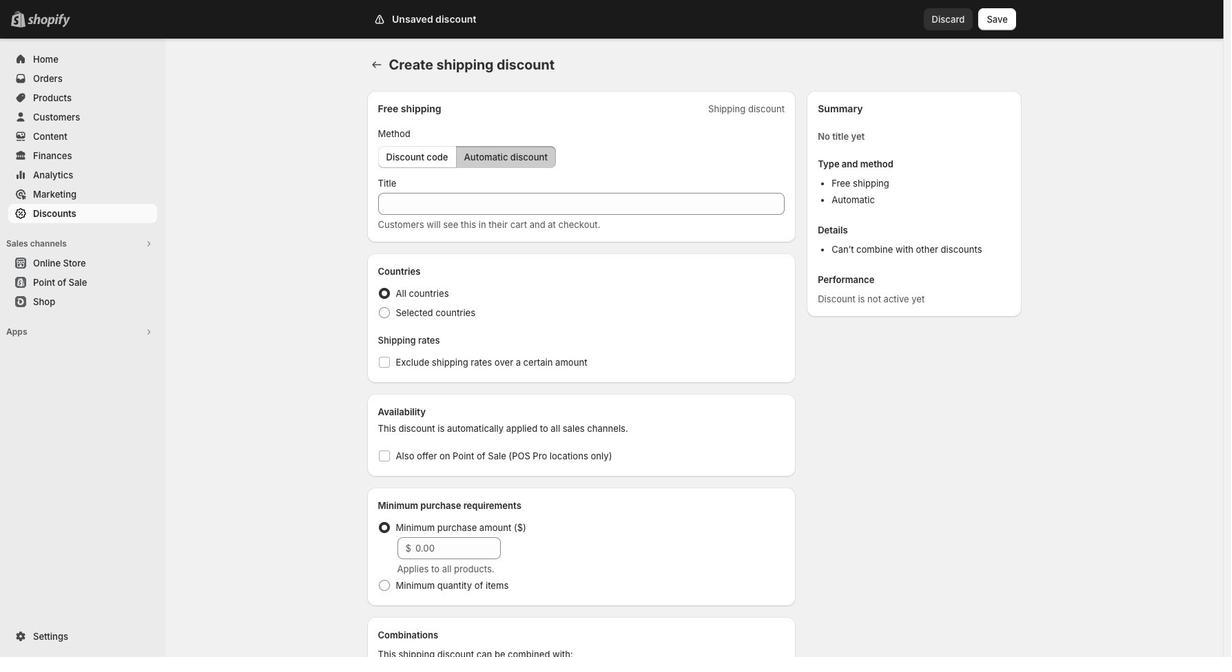 Task type: vqa. For each thing, say whether or not it's contained in the screenshot.
Online Store icon at left
no



Task type: locate. For each thing, give the bounding box(es) containing it.
None text field
[[378, 193, 785, 215]]

0.00 text field
[[416, 538, 501, 560]]



Task type: describe. For each thing, give the bounding box(es) containing it.
shopify image
[[28, 14, 70, 28]]



